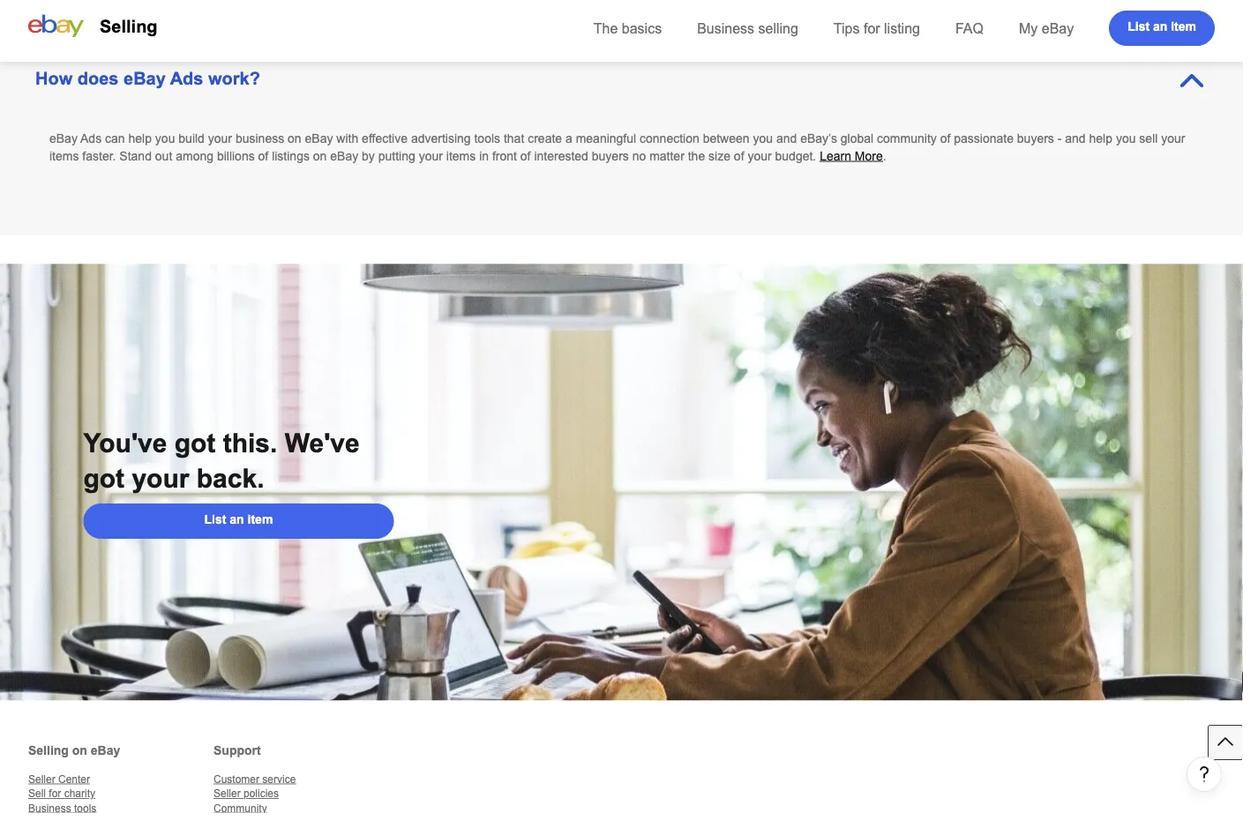 Task type: locate. For each thing, give the bounding box(es) containing it.
of right size
[[734, 149, 745, 163]]

1 horizontal spatial help
[[1090, 132, 1113, 145]]

0 vertical spatial selling
[[100, 17, 158, 36]]

by
[[362, 149, 375, 163]]

out
[[155, 149, 172, 163]]

and up budget.
[[777, 132, 797, 145]]

item for bottommost list an item 'link'
[[248, 513, 273, 527]]

0 vertical spatial seller
[[28, 774, 55, 786]]

for right the tips
[[864, 20, 881, 36]]

0 vertical spatial an
[[1154, 20, 1168, 34]]

between
[[703, 132, 750, 145]]

on
[[288, 132, 302, 145], [313, 149, 327, 163], [72, 744, 87, 758]]

faq
[[956, 20, 984, 36]]

ads inside ebay ads can help you build your business on ebay with effective advertising tools that create a meaningful connection between you and ebay's global community of passionate buyers - and help you sell your items faster. stand out among billions of listings on ebay by putting your items in front of interested buyers no matter the size of your budget.
[[80, 132, 102, 145]]

can
[[105, 132, 125, 145]]

2 you from the left
[[753, 132, 773, 145]]

1 vertical spatial buyers
[[592, 149, 629, 163]]

0 vertical spatial ads
[[170, 69, 203, 88]]

and right -
[[1066, 132, 1086, 145]]

1 horizontal spatial selling
[[100, 17, 158, 36]]

item for right list an item 'link'
[[1172, 20, 1197, 34]]

community
[[878, 132, 937, 145]]

0 horizontal spatial seller
[[28, 774, 55, 786]]

of down business
[[258, 149, 269, 163]]

you right the between
[[753, 132, 773, 145]]

got up back.
[[175, 429, 216, 459]]

help, opens dialogs image
[[1196, 766, 1214, 784]]

your down you've
[[132, 464, 189, 494]]

got
[[175, 429, 216, 459], [83, 464, 125, 494]]

1 horizontal spatial items
[[447, 149, 476, 163]]

no
[[633, 149, 646, 163]]

0 horizontal spatial selling
[[28, 744, 69, 758]]

1 vertical spatial got
[[83, 464, 125, 494]]

we've
[[285, 429, 360, 459]]

2 help from the left
[[1090, 132, 1113, 145]]

matter
[[650, 149, 685, 163]]

1 horizontal spatial item
[[1172, 20, 1197, 34]]

1 horizontal spatial you
[[753, 132, 773, 145]]

your
[[208, 132, 232, 145], [1162, 132, 1186, 145], [419, 149, 443, 163], [748, 149, 772, 163], [132, 464, 189, 494]]

how does ebay ads work?
[[35, 69, 260, 88]]

ads
[[170, 69, 203, 88], [80, 132, 102, 145]]

with
[[337, 132, 359, 145]]

item
[[1172, 20, 1197, 34], [248, 513, 273, 527]]

1 horizontal spatial for
[[864, 20, 881, 36]]

on up listings
[[288, 132, 302, 145]]

list an item
[[1128, 20, 1197, 34], [204, 513, 273, 527]]

and
[[777, 132, 797, 145], [1066, 132, 1086, 145]]

got down you've
[[83, 464, 125, 494]]

0 horizontal spatial ads
[[80, 132, 102, 145]]

0 horizontal spatial items
[[49, 149, 79, 163]]

your left budget.
[[748, 149, 772, 163]]

billions
[[217, 149, 255, 163]]

1 vertical spatial selling
[[28, 744, 69, 758]]

create
[[528, 132, 562, 145]]

tips for listing link
[[834, 20, 921, 36]]

1 horizontal spatial on
[[288, 132, 302, 145]]

how
[[35, 69, 73, 88]]

charity
[[64, 788, 95, 800]]

-
[[1058, 132, 1062, 145]]

interested
[[534, 149, 589, 163]]

0 horizontal spatial you
[[155, 132, 175, 145]]

seller up the sell
[[28, 774, 55, 786]]

listing
[[885, 20, 921, 36]]

0 vertical spatial list an item link
[[1110, 11, 1216, 46]]

front
[[493, 149, 517, 163]]

center
[[58, 774, 90, 786]]

ebay
[[1042, 20, 1075, 36], [124, 69, 166, 88], [49, 132, 78, 145], [305, 132, 333, 145], [330, 149, 359, 163], [91, 744, 120, 758]]

0 horizontal spatial list an item link
[[83, 504, 394, 539]]

for
[[864, 20, 881, 36], [49, 788, 61, 800]]

buyers down meaningful
[[592, 149, 629, 163]]

your right sell
[[1162, 132, 1186, 145]]

of
[[941, 132, 951, 145], [258, 149, 269, 163], [521, 149, 531, 163], [734, 149, 745, 163]]

ebay right does on the top of page
[[124, 69, 166, 88]]

list
[[1128, 20, 1150, 34], [204, 513, 226, 527]]

an
[[1154, 20, 1168, 34], [230, 513, 244, 527]]

items left "in"
[[447, 149, 476, 163]]

1 vertical spatial ads
[[80, 132, 102, 145]]

you up out on the top left of page
[[155, 132, 175, 145]]

of right front
[[521, 149, 531, 163]]

the basics
[[594, 20, 662, 36]]

0 horizontal spatial help
[[128, 132, 152, 145]]

0 horizontal spatial list an item
[[204, 513, 273, 527]]

0 horizontal spatial got
[[83, 464, 125, 494]]

1 horizontal spatial and
[[1066, 132, 1086, 145]]

ads up faster.
[[80, 132, 102, 145]]

1 vertical spatial list
[[204, 513, 226, 527]]

selling up seller center link
[[28, 744, 69, 758]]

buyers left -
[[1018, 132, 1055, 145]]

of right community
[[941, 132, 951, 145]]

on right listings
[[313, 149, 327, 163]]

you left sell
[[1117, 132, 1137, 145]]

seller inside customer service seller policies
[[214, 788, 241, 800]]

seller down customer
[[214, 788, 241, 800]]

1 horizontal spatial list
[[1128, 20, 1150, 34]]

business
[[698, 20, 755, 36]]

sell
[[1140, 132, 1159, 145]]

selling up how does ebay ads work?
[[100, 17, 158, 36]]

1 vertical spatial for
[[49, 788, 61, 800]]

items left faster.
[[49, 149, 79, 163]]

1 horizontal spatial seller
[[214, 788, 241, 800]]

ads left "work?"
[[170, 69, 203, 88]]

passionate
[[955, 132, 1014, 145]]

2 horizontal spatial you
[[1117, 132, 1137, 145]]

1 horizontal spatial buyers
[[1018, 132, 1055, 145]]

1 vertical spatial seller
[[214, 788, 241, 800]]

help right -
[[1090, 132, 1113, 145]]

0 vertical spatial list an item
[[1128, 20, 1197, 34]]

you
[[155, 132, 175, 145], [753, 132, 773, 145], [1117, 132, 1137, 145]]

learn
[[820, 149, 852, 163]]

seller
[[28, 774, 55, 786], [214, 788, 241, 800]]

selling
[[100, 17, 158, 36], [28, 744, 69, 758]]

0 horizontal spatial list
[[204, 513, 226, 527]]

buyers
[[1018, 132, 1055, 145], [592, 149, 629, 163]]

1 vertical spatial an
[[230, 513, 244, 527]]

2 items from the left
[[447, 149, 476, 163]]

seller center sell for charity
[[28, 774, 95, 800]]

my ebay
[[1020, 20, 1075, 36]]

0 horizontal spatial and
[[777, 132, 797, 145]]

help up stand
[[128, 132, 152, 145]]

1 horizontal spatial got
[[175, 429, 216, 459]]

0 horizontal spatial item
[[248, 513, 273, 527]]

customer service seller policies
[[214, 774, 296, 800]]

0 horizontal spatial for
[[49, 788, 61, 800]]

0 vertical spatial item
[[1172, 20, 1197, 34]]

0 vertical spatial on
[[288, 132, 302, 145]]

for down seller center link
[[49, 788, 61, 800]]

2 horizontal spatial on
[[313, 149, 327, 163]]

items
[[49, 149, 79, 163], [447, 149, 476, 163]]

2 vertical spatial on
[[72, 744, 87, 758]]

listings
[[272, 149, 310, 163]]

1 vertical spatial item
[[248, 513, 273, 527]]

0 horizontal spatial an
[[230, 513, 244, 527]]

on up center
[[72, 744, 87, 758]]

list an item link
[[1110, 11, 1216, 46], [83, 504, 394, 539]]

0 vertical spatial for
[[864, 20, 881, 36]]

connection
[[640, 132, 700, 145]]

back.
[[197, 464, 264, 494]]

help
[[128, 132, 152, 145], [1090, 132, 1113, 145]]

0 vertical spatial buyers
[[1018, 132, 1055, 145]]

0 vertical spatial list
[[1128, 20, 1150, 34]]

selling on ebay
[[28, 744, 120, 758]]



Task type: describe. For each thing, give the bounding box(es) containing it.
budget.
[[776, 149, 817, 163]]

tips
[[834, 20, 860, 36]]

my
[[1020, 20, 1038, 36]]

for inside seller center sell for charity
[[49, 788, 61, 800]]

.
[[883, 149, 887, 163]]

advertising
[[411, 132, 471, 145]]

tips for listing
[[834, 20, 921, 36]]

seller center link
[[28, 774, 90, 786]]

ebay left can
[[49, 132, 78, 145]]

policies
[[244, 788, 279, 800]]

your up billions
[[208, 132, 232, 145]]

ebay down with
[[330, 149, 359, 163]]

ebay ads can help you build your business on ebay with effective advertising tools that create a meaningful connection between you and ebay's global community of passionate buyers - and help you sell your items faster. stand out among billions of listings on ebay by putting your items in front of interested buyers no matter the size of your budget.
[[49, 132, 1186, 163]]

learn more .
[[820, 149, 887, 163]]

basics
[[622, 20, 662, 36]]

the
[[688, 149, 706, 163]]

you've got this. we've got your back.
[[83, 429, 360, 494]]

faster.
[[82, 149, 116, 163]]

learn more link
[[820, 149, 883, 163]]

effective
[[362, 132, 408, 145]]

selling
[[759, 20, 799, 36]]

1 items from the left
[[49, 149, 79, 163]]

this.
[[223, 429, 278, 459]]

2 and from the left
[[1066, 132, 1086, 145]]

3 you from the left
[[1117, 132, 1137, 145]]

work?
[[208, 69, 260, 88]]

selling for selling
[[100, 17, 158, 36]]

stand
[[119, 149, 152, 163]]

ebay left with
[[305, 132, 333, 145]]

the basics link
[[594, 20, 662, 36]]

among
[[176, 149, 214, 163]]

selling for selling on ebay
[[28, 744, 69, 758]]

sell for charity link
[[28, 788, 95, 800]]

ebay up charity
[[91, 744, 120, 758]]

that
[[504, 132, 525, 145]]

business selling
[[698, 20, 799, 36]]

0 horizontal spatial on
[[72, 744, 87, 758]]

service
[[263, 774, 296, 786]]

0 horizontal spatial buyers
[[592, 149, 629, 163]]

1 vertical spatial list an item link
[[83, 504, 394, 539]]

1 horizontal spatial ads
[[170, 69, 203, 88]]

seller policies link
[[214, 788, 279, 800]]

1 you from the left
[[155, 132, 175, 145]]

does
[[77, 69, 119, 88]]

in
[[480, 149, 489, 163]]

build
[[179, 132, 205, 145]]

support
[[214, 744, 261, 758]]

faq link
[[956, 20, 984, 36]]

ebay right my at the right of page
[[1042, 20, 1075, 36]]

1 horizontal spatial list an item link
[[1110, 11, 1216, 46]]

1 vertical spatial on
[[313, 149, 327, 163]]

meaningful
[[576, 132, 637, 145]]

sell
[[28, 788, 46, 800]]

1 horizontal spatial an
[[1154, 20, 1168, 34]]

0 vertical spatial got
[[175, 429, 216, 459]]

your down the advertising
[[419, 149, 443, 163]]

1 horizontal spatial list an item
[[1128, 20, 1197, 34]]

tools
[[474, 132, 501, 145]]

size
[[709, 149, 731, 163]]

your inside you've got this. we've got your back.
[[132, 464, 189, 494]]

ebay's
[[801, 132, 838, 145]]

a
[[566, 132, 573, 145]]

1 help from the left
[[128, 132, 152, 145]]

business
[[236, 132, 284, 145]]

global
[[841, 132, 874, 145]]

you've
[[83, 429, 167, 459]]

more
[[855, 149, 883, 163]]

1 and from the left
[[777, 132, 797, 145]]

customer service link
[[214, 774, 296, 786]]

the
[[594, 20, 618, 36]]

customer
[[214, 774, 260, 786]]

business selling link
[[698, 20, 799, 36]]

my ebay link
[[1020, 20, 1075, 36]]

1 vertical spatial list an item
[[204, 513, 273, 527]]

putting
[[379, 149, 416, 163]]

seller inside seller center sell for charity
[[28, 774, 55, 786]]



Task type: vqa. For each thing, say whether or not it's contained in the screenshot.
right as
no



